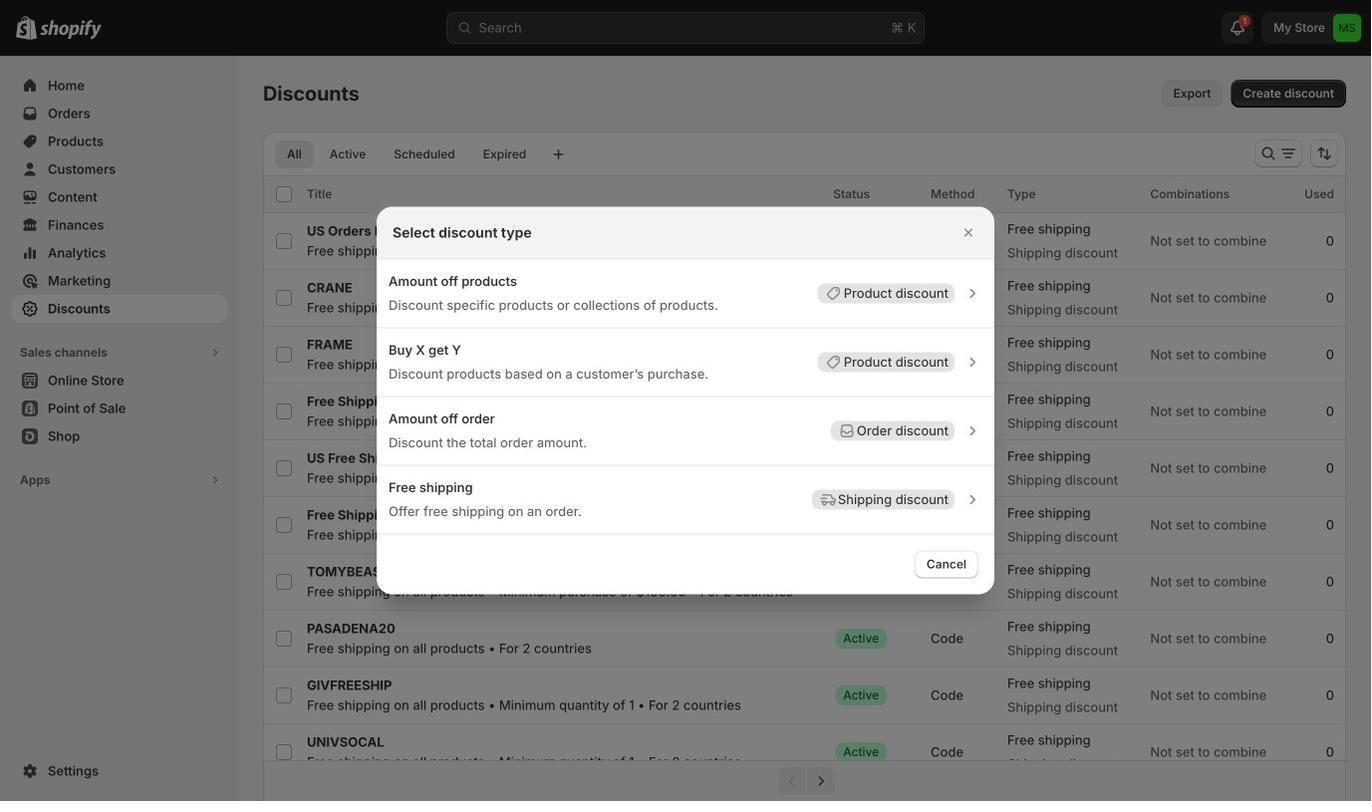 Task type: locate. For each thing, give the bounding box(es) containing it.
pagination element
[[263, 761, 1347, 802]]

shopify image
[[40, 20, 102, 40]]

dialog
[[0, 207, 1372, 595]]

tab list
[[271, 140, 543, 168]]



Task type: vqa. For each thing, say whether or not it's contained in the screenshot.
YYYY-MM-DD Text Box
no



